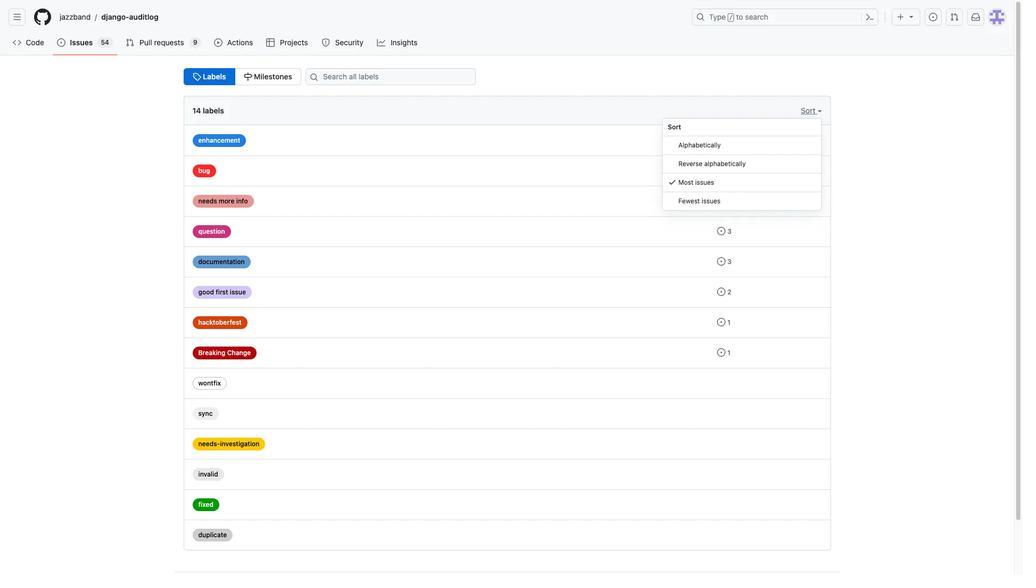 Task type: locate. For each thing, give the bounding box(es) containing it.
issues right most
[[696, 178, 715, 186]]

duplicate
[[198, 531, 227, 539]]

1 vertical spatial issues
[[702, 197, 721, 205]]

1 vertical spatial 3 link
[[717, 257, 732, 266]]

code image
[[13, 38, 21, 47]]

3 link down 4 open issues and pull requests image
[[717, 227, 732, 235]]

0 horizontal spatial issue opened image
[[717, 318, 726, 327]]

2 1 from the top
[[728, 349, 731, 357]]

more
[[219, 197, 235, 205]]

notifications image
[[972, 13, 981, 21]]

alphabetically link
[[663, 136, 822, 155]]

1 for breaking change
[[728, 349, 731, 357]]

1 3 link from the top
[[717, 227, 732, 235]]

9
[[193, 38, 197, 46]]

2 1 link from the top
[[717, 348, 731, 357]]

2
[[728, 288, 732, 296]]

documentation link
[[193, 256, 251, 269]]

issue opened image
[[57, 38, 66, 47], [717, 166, 726, 175], [717, 227, 726, 235], [717, 257, 726, 266], [717, 288, 726, 296], [717, 348, 726, 357]]

3 for documentation
[[728, 258, 732, 266]]

needs-investigation
[[198, 440, 260, 448]]

0 vertical spatial issues
[[696, 178, 715, 186]]

fewest
[[679, 197, 700, 205]]

sort button
[[802, 105, 822, 116]]

1 link for breaking change
[[717, 348, 731, 357]]

reverse alphabetically link
[[663, 155, 822, 174]]

actions
[[227, 38, 253, 47]]

investigation
[[220, 440, 260, 448]]

issues for most issues
[[696, 178, 715, 186]]

needs-investigation link
[[193, 438, 266, 451]]

issue
[[230, 288, 246, 296]]

2 3 link from the top
[[717, 257, 732, 266]]

1 link
[[717, 318, 731, 327], [717, 348, 731, 357]]

3 link up "2" link
[[717, 257, 732, 266]]

1 vertical spatial 1
[[728, 349, 731, 357]]

1 1 from the top
[[728, 319, 731, 327]]

django-
[[101, 12, 129, 21]]

/ inside jazzband / django-auditlog
[[95, 13, 97, 22]]

/
[[95, 13, 97, 22], [730, 14, 734, 21]]

1 horizontal spatial issue opened image
[[930, 13, 938, 21]]

issue opened image left git pull request icon
[[930, 13, 938, 21]]

/ left django-
[[95, 13, 97, 22]]

good first issue
[[198, 288, 246, 296]]

fixed link
[[193, 499, 219, 511]]

insights
[[391, 38, 418, 47]]

0 vertical spatial 1
[[728, 319, 731, 327]]

fewest issues link
[[663, 192, 822, 210]]

projects link
[[262, 35, 313, 51]]

1 horizontal spatial /
[[730, 14, 734, 21]]

issue opened image
[[930, 13, 938, 21], [717, 318, 726, 327]]

3 down fewest issues link at right top
[[728, 228, 732, 235]]

2 3 from the top
[[728, 258, 732, 266]]

1 vertical spatial 3
[[728, 258, 732, 266]]

homepage image
[[34, 9, 51, 26]]

1 horizontal spatial sort
[[802, 106, 818, 115]]

search image
[[310, 73, 319, 82]]

0 horizontal spatial /
[[95, 13, 97, 22]]

issues right 'fewest'
[[702, 197, 721, 205]]

issue opened image for breaking change
[[717, 348, 726, 357]]

0 horizontal spatial sort
[[668, 123, 682, 131]]

milestone image
[[244, 72, 252, 81]]

actions link
[[210, 35, 258, 51]]

menu containing sort
[[663, 118, 822, 211]]

issues
[[696, 178, 715, 186], [702, 197, 721, 205]]

breaking change link
[[193, 347, 257, 360]]

0 vertical spatial issue opened image
[[930, 13, 938, 21]]

bug
[[198, 167, 210, 175]]

None search field
[[302, 68, 489, 85]]

needs-
[[198, 440, 220, 448]]

1 1 link from the top
[[717, 318, 731, 327]]

hacktoberfest link
[[193, 316, 248, 329]]

3
[[728, 228, 732, 235], [728, 258, 732, 266]]

0 vertical spatial 1 link
[[717, 318, 731, 327]]

1 vertical spatial issue opened image
[[717, 318, 726, 327]]

menu
[[663, 118, 822, 211]]

plus image
[[897, 13, 906, 21]]

triangle down image
[[908, 12, 916, 21]]

enhancement link
[[193, 134, 246, 147]]

question
[[198, 228, 225, 235]]

shield image
[[322, 38, 330, 47]]

to
[[737, 12, 744, 21]]

0 vertical spatial 3 link
[[717, 227, 732, 235]]

pull requests
[[140, 38, 184, 47]]

3 link
[[717, 227, 732, 235], [717, 257, 732, 266]]

table image
[[267, 38, 275, 47]]

milestones
[[252, 72, 292, 81]]

type
[[710, 12, 726, 21]]

breaking
[[198, 349, 226, 357]]

0 vertical spatial 3
[[728, 228, 732, 235]]

1 vertical spatial 1 link
[[717, 348, 731, 357]]

1 3 from the top
[[728, 228, 732, 235]]

alphabetically
[[679, 141, 721, 149]]

sort inside popup button
[[802, 106, 818, 115]]

list
[[55, 9, 686, 26]]

/ for type
[[730, 14, 734, 21]]

question link
[[193, 225, 231, 238]]

/ inside type / to search
[[730, 14, 734, 21]]

/ left to on the top right of page
[[730, 14, 734, 21]]

change
[[227, 349, 251, 357]]

1
[[728, 319, 731, 327], [728, 349, 731, 357]]

14
[[193, 106, 201, 115]]

most issues
[[679, 178, 715, 186]]

insights link
[[373, 35, 423, 51]]

fixed
[[198, 501, 214, 509]]

Search all labels text field
[[306, 68, 476, 85]]

54
[[101, 38, 109, 46]]

sort
[[802, 106, 818, 115], [668, 123, 682, 131]]

issue opened image down "2" link
[[717, 318, 726, 327]]

3 up 2
[[728, 258, 732, 266]]

needs
[[198, 197, 217, 205]]

invalid link
[[193, 468, 224, 481]]

Labels search field
[[306, 68, 476, 85]]

auditlog
[[129, 12, 159, 21]]

list containing jazzband
[[55, 9, 686, 26]]

0 vertical spatial sort
[[802, 106, 818, 115]]



Task type: describe. For each thing, give the bounding box(es) containing it.
command palette image
[[866, 13, 875, 21]]

pull
[[140, 38, 152, 47]]

sync
[[198, 410, 213, 418]]

8 link
[[717, 166, 732, 175]]

2 link
[[717, 288, 732, 296]]

4 open issues and pull requests image
[[717, 197, 726, 205]]

code
[[26, 38, 44, 47]]

breaking change
[[198, 349, 251, 357]]

code link
[[9, 35, 49, 51]]

14 labels
[[193, 106, 224, 115]]

1 link for hacktoberfest
[[717, 318, 731, 327]]

alphabetically
[[705, 160, 747, 168]]

first
[[216, 288, 228, 296]]

most
[[679, 178, 694, 186]]

issue opened image for bug
[[717, 166, 726, 175]]

18 open issues and pull requests image
[[717, 136, 726, 144]]

git pull request image
[[126, 38, 134, 47]]

issue opened image for documentation
[[717, 257, 726, 266]]

sync link
[[193, 408, 219, 420]]

8
[[728, 167, 732, 175]]

3 link for question
[[717, 227, 732, 235]]

3 for question
[[728, 228, 732, 235]]

milestones link
[[235, 68, 302, 85]]

check image
[[668, 178, 677, 186]]

play image
[[214, 38, 223, 47]]

wontfix
[[198, 379, 221, 387]]

django-auditlog link
[[97, 9, 163, 26]]

search
[[746, 12, 769, 21]]

invalid
[[198, 470, 218, 478]]

documentation
[[198, 258, 245, 266]]

good
[[198, 288, 214, 296]]

hacktoberfest
[[198, 319, 242, 327]]

issue element
[[184, 68, 302, 85]]

issue opened image for question
[[717, 227, 726, 235]]

issue opened image for good first issue
[[717, 288, 726, 296]]

jazzband link
[[55, 9, 95, 26]]

type / to search
[[710, 12, 769, 21]]

wontfix link
[[193, 377, 227, 390]]

security
[[335, 38, 364, 47]]

info
[[236, 197, 248, 205]]

good first issue link
[[193, 286, 252, 299]]

git pull request image
[[951, 13, 960, 21]]

labels
[[203, 106, 224, 115]]

graph image
[[377, 38, 386, 47]]

duplicate link
[[193, 529, 233, 542]]

reverse
[[679, 160, 703, 168]]

enhancement
[[198, 136, 240, 144]]

requests
[[154, 38, 184, 47]]

bug link
[[193, 165, 216, 177]]

most issues link
[[663, 174, 822, 192]]

issues for fewest issues
[[702, 197, 721, 205]]

fewest issues
[[679, 197, 721, 205]]

needs more info link
[[193, 195, 254, 208]]

3 link for documentation
[[717, 257, 732, 266]]

needs more info
[[198, 197, 248, 205]]

reverse alphabetically
[[679, 160, 747, 168]]

issues
[[70, 38, 93, 47]]

projects
[[280, 38, 308, 47]]

jazzband
[[60, 12, 91, 21]]

/ for jazzband
[[95, 13, 97, 22]]

1 vertical spatial sort
[[668, 123, 682, 131]]

1 for hacktoberfest
[[728, 319, 731, 327]]

security link
[[318, 35, 369, 51]]

tag image
[[193, 72, 201, 81]]

jazzband / django-auditlog
[[60, 12, 159, 22]]



Task type: vqa. For each thing, say whether or not it's contained in the screenshot.
the Subscriptions on the left bottom
no



